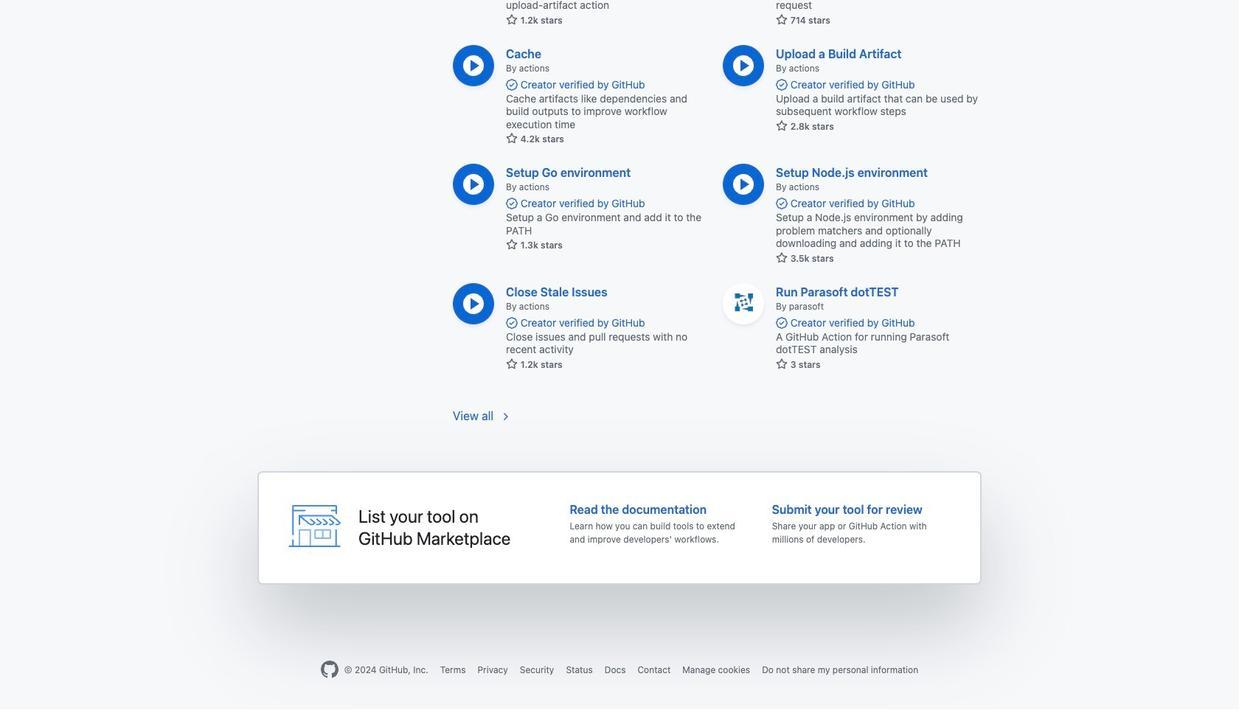 Task type: locate. For each thing, give the bounding box(es) containing it.
0 vertical spatial verified image
[[776, 79, 788, 90]]

verified image
[[776, 79, 788, 90], [776, 198, 788, 210], [506, 317, 518, 329]]

star image
[[506, 14, 518, 25], [776, 14, 788, 25], [776, 358, 788, 370]]

0 vertical spatial verified image
[[506, 79, 518, 90]]

1 vertical spatial verified image
[[506, 198, 518, 210]]

verified image
[[506, 79, 518, 90], [506, 198, 518, 210], [776, 317, 788, 329]]

star image
[[776, 120, 788, 132], [506, 133, 518, 145], [506, 239, 518, 251], [776, 252, 788, 264], [506, 358, 518, 370]]

2 vertical spatial verified image
[[776, 317, 788, 329]]

1 vertical spatial verified image
[[776, 198, 788, 210]]



Task type: describe. For each thing, give the bounding box(es) containing it.
2 vertical spatial verified image
[[506, 317, 518, 329]]

star image for the topmost verified image
[[776, 120, 788, 132]]

homepage image
[[321, 661, 338, 678]]

star image for bottommost verified image
[[506, 358, 518, 370]]

star image for verified image to the middle
[[776, 252, 788, 264]]

view all actions listings image
[[500, 411, 511, 422]]

star image for middle verified icon
[[506, 239, 518, 251]]

star image for topmost verified icon
[[506, 133, 518, 145]]



Task type: vqa. For each thing, say whether or not it's contained in the screenshot.
1st adding from the bottom
no



